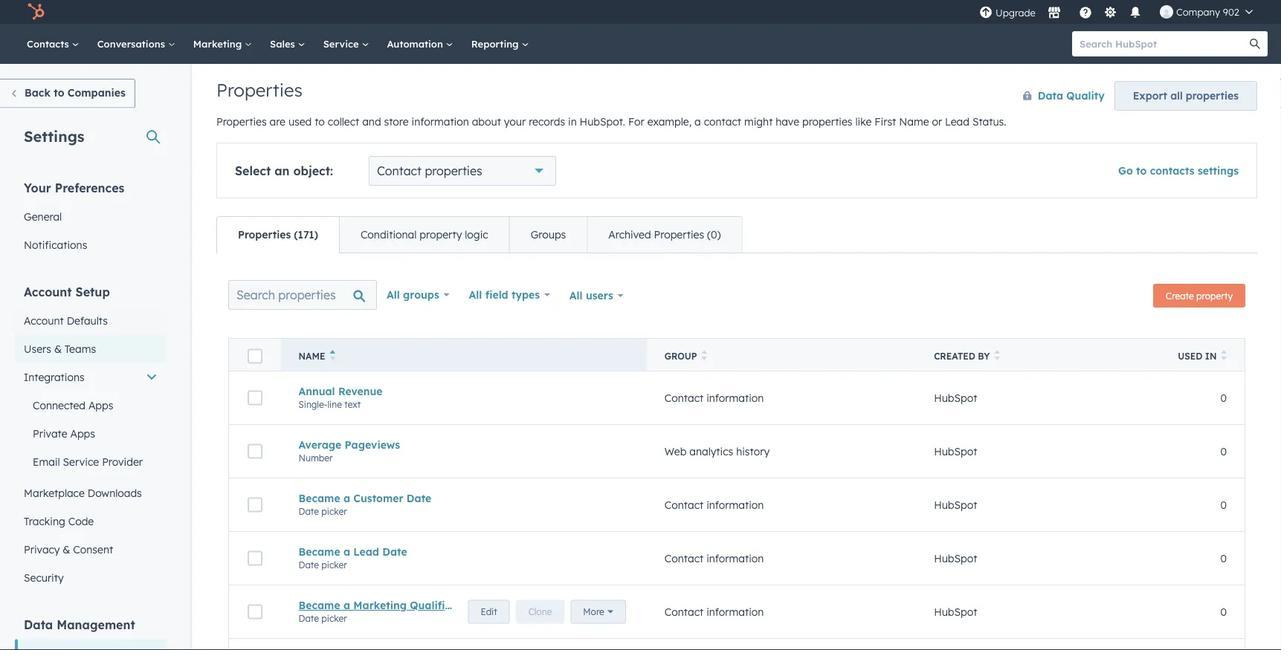 Task type: locate. For each thing, give the bounding box(es) containing it.
service down private apps link at the left bottom of page
[[63, 455, 99, 468]]

mateo roberts image
[[1160, 5, 1173, 19]]

& inside users & teams link
[[54, 342, 62, 355]]

5 0 from the top
[[1221, 606, 1227, 619]]

press to sort. element
[[702, 350, 707, 363], [994, 350, 1000, 363], [1221, 350, 1227, 363]]

1 press to sort. element from the left
[[702, 350, 707, 363]]

became for became a lead date
[[299, 546, 340, 559]]

customer
[[353, 492, 403, 505]]

account defaults
[[24, 314, 108, 327]]

0 vertical spatial marketing
[[193, 38, 245, 50]]

1 horizontal spatial name
[[899, 115, 929, 128]]

data for data quality
[[1038, 89, 1063, 102]]

1 account from the top
[[24, 284, 72, 299]]

3 0 from the top
[[1221, 499, 1227, 512]]

apps down integrations button
[[88, 399, 113, 412]]

1 horizontal spatial all
[[469, 289, 482, 302]]

groups
[[531, 228, 566, 241]]

in
[[568, 115, 577, 128]]

0 for annual revenue
[[1221, 392, 1227, 405]]

a for became a customer date
[[343, 492, 350, 505]]

downloads
[[88, 487, 142, 500]]

account for account setup
[[24, 284, 72, 299]]

picker for customer
[[321, 506, 347, 517]]

1 vertical spatial &
[[63, 543, 70, 556]]

to right 'used'
[[315, 115, 325, 128]]

tab panel
[[216, 253, 1257, 651]]

1 horizontal spatial press to sort. element
[[994, 350, 1000, 363]]

all left users
[[569, 289, 583, 302]]

properties left like on the right of page
[[802, 115, 853, 128]]

press to sort. element right by
[[994, 350, 1000, 363]]

hubspot for became a customer date
[[934, 499, 977, 512]]

1 vertical spatial account
[[24, 314, 64, 327]]

1 vertical spatial name
[[299, 351, 325, 362]]

1 hubspot from the top
[[934, 392, 977, 405]]

all left field at the top left of page
[[469, 289, 482, 302]]

to for go
[[1136, 164, 1147, 177]]

data inside the data quality button
[[1038, 89, 1063, 102]]

1 horizontal spatial property
[[1197, 290, 1233, 302]]

0 vertical spatial &
[[54, 342, 62, 355]]

information for became a customer date
[[707, 499, 764, 512]]

1 picker from the top
[[321, 506, 347, 517]]

hubspot
[[934, 392, 977, 405], [934, 445, 977, 458], [934, 499, 977, 512], [934, 552, 977, 565], [934, 606, 977, 619]]

property inside button
[[1197, 290, 1233, 302]]

2 horizontal spatial lead
[[945, 115, 970, 128]]

tab panel containing all groups
[[216, 253, 1257, 651]]

lead inside became a marketing qualified lead date date picker
[[461, 599, 487, 612]]

1 vertical spatial picker
[[321, 560, 347, 571]]

2 horizontal spatial to
[[1136, 164, 1147, 177]]

apps up email service provider
[[70, 427, 95, 440]]

marketing left sales
[[193, 38, 245, 50]]

0 horizontal spatial &
[[54, 342, 62, 355]]

press to sort. image right group
[[702, 350, 707, 361]]

management
[[57, 618, 135, 632]]

service right sales link
[[323, 38, 362, 50]]

account
[[24, 284, 72, 299], [24, 314, 64, 327]]

properties for properties
[[216, 79, 303, 101]]

0 vertical spatial properties
[[1186, 89, 1239, 102]]

code
[[68, 515, 94, 528]]

1 contact information from the top
[[665, 392, 764, 405]]

press to sort. element inside used in button
[[1221, 350, 1227, 363]]

press to sort. image inside group button
[[702, 350, 707, 361]]

picker down became a customer date date picker
[[321, 560, 347, 571]]

press to sort. element for used in
[[1221, 350, 1227, 363]]

became inside became a customer date date picker
[[299, 492, 340, 505]]

2 hubspot from the top
[[934, 445, 977, 458]]

1 horizontal spatial lead
[[461, 599, 487, 612]]

0 horizontal spatial all
[[387, 289, 400, 302]]

your preferences element
[[15, 180, 167, 259]]

a down became a customer date date picker
[[343, 546, 350, 559]]

select an object:
[[235, 164, 333, 178]]

data management element
[[15, 617, 167, 651]]

3 picker from the top
[[321, 613, 347, 624]]

picker inside became a marketing qualified lead date date picker
[[321, 613, 347, 624]]

& for privacy
[[63, 543, 70, 556]]

1 vertical spatial data
[[24, 618, 53, 632]]

groups
[[403, 289, 439, 302]]

average pageviews button
[[299, 439, 629, 452]]

integrations
[[24, 371, 85, 384]]

marketplace
[[24, 487, 85, 500]]

Search search field
[[228, 280, 377, 310]]

1 horizontal spatial service
[[323, 38, 362, 50]]

0 horizontal spatial marketing
[[193, 38, 245, 50]]

press to sort. image inside created by button
[[994, 350, 1000, 361]]

contacts
[[27, 38, 72, 50]]

(0)
[[707, 228, 721, 241]]

became inside became a lead date date picker
[[299, 546, 340, 559]]

private apps link
[[15, 420, 167, 448]]

1 vertical spatial lead
[[353, 546, 379, 559]]

a inside became a marketing qualified lead date date picker
[[343, 599, 350, 612]]

0 horizontal spatial press to sort. element
[[702, 350, 707, 363]]

to right "back"
[[54, 86, 64, 99]]

used in button
[[1156, 339, 1245, 371]]

data
[[1038, 89, 1063, 102], [24, 618, 53, 632]]

notifications button
[[1123, 0, 1148, 24]]

properties up the are
[[216, 79, 303, 101]]

4 contact information from the top
[[665, 606, 764, 619]]

0 horizontal spatial service
[[63, 455, 99, 468]]

4 0 from the top
[[1221, 552, 1227, 565]]

contact for became a customer date
[[665, 499, 704, 512]]

became inside became a marketing qualified lead date date picker
[[299, 599, 340, 612]]

property
[[420, 228, 462, 241], [1197, 290, 1233, 302]]

3 hubspot from the top
[[934, 499, 977, 512]]

a down became a lead date date picker
[[343, 599, 350, 612]]

3 became from the top
[[299, 599, 340, 612]]

1 vertical spatial property
[[1197, 290, 1233, 302]]

0 vertical spatial property
[[420, 228, 462, 241]]

settings link
[[1101, 4, 1120, 20]]

types
[[512, 289, 540, 302]]

lead right or
[[945, 115, 970, 128]]

collect
[[328, 115, 359, 128]]

0 horizontal spatial press to sort. image
[[702, 350, 707, 361]]

0 horizontal spatial name
[[299, 351, 325, 362]]

2 picker from the top
[[321, 560, 347, 571]]

became down became a customer date date picker
[[299, 546, 340, 559]]

picker up became a lead date date picker
[[321, 506, 347, 517]]

name left or
[[899, 115, 929, 128]]

preferences
[[55, 180, 124, 195]]

properties right all
[[1186, 89, 1239, 102]]

0 vertical spatial account
[[24, 284, 72, 299]]

1 became from the top
[[299, 492, 340, 505]]

2 vertical spatial to
[[1136, 164, 1147, 177]]

example,
[[647, 115, 692, 128]]

create property
[[1166, 290, 1233, 302]]

& inside privacy & consent link
[[63, 543, 70, 556]]

a for became a lead date
[[343, 546, 350, 559]]

1 press to sort. image from the left
[[702, 350, 707, 361]]

properties
[[1186, 89, 1239, 102], [802, 115, 853, 128], [425, 164, 482, 178]]

data left quality
[[1038, 89, 1063, 102]]

picker inside became a lead date date picker
[[321, 560, 347, 571]]

picker for lead
[[321, 560, 347, 571]]

4 hubspot from the top
[[934, 552, 977, 565]]

lead right qualified
[[461, 599, 487, 612]]

hubspot image
[[27, 3, 45, 21]]

conditional
[[361, 228, 417, 241]]

0 horizontal spatial to
[[54, 86, 64, 99]]

2 vertical spatial properties
[[425, 164, 482, 178]]

company
[[1176, 6, 1220, 18]]

a left "customer"
[[343, 492, 350, 505]]

0 horizontal spatial property
[[420, 228, 462, 241]]

service inside account setup element
[[63, 455, 99, 468]]

service inside 'link'
[[323, 38, 362, 50]]

press to sort. image
[[702, 350, 707, 361], [994, 350, 1000, 361]]

0 horizontal spatial data
[[24, 618, 53, 632]]

private
[[33, 427, 67, 440]]

picker down became a lead date date picker
[[321, 613, 347, 624]]

contact
[[704, 115, 741, 128]]

0 vertical spatial data
[[1038, 89, 1063, 102]]

marketing inside became a marketing qualified lead date date picker
[[353, 599, 407, 612]]

tracking code link
[[15, 508, 167, 536]]

2 account from the top
[[24, 314, 64, 327]]

3 press to sort. element from the left
[[1221, 350, 1227, 363]]

create property button
[[1153, 284, 1246, 308]]

1 vertical spatial to
[[315, 115, 325, 128]]

account up account defaults
[[24, 284, 72, 299]]

properties left the are
[[216, 115, 267, 128]]

a inside became a customer date date picker
[[343, 492, 350, 505]]

marketing left qualified
[[353, 599, 407, 612]]

a inside became a lead date date picker
[[343, 546, 350, 559]]

more button
[[734, 612, 790, 636]]

lead down became a customer date date picker
[[353, 546, 379, 559]]

qualified
[[410, 599, 458, 612]]

annual
[[299, 385, 335, 398]]

1 horizontal spatial &
[[63, 543, 70, 556]]

hubspot.
[[580, 115, 625, 128]]

2 vertical spatial lead
[[461, 599, 487, 612]]

0 vertical spatial service
[[323, 38, 362, 50]]

data down security
[[24, 618, 53, 632]]

2 vertical spatial picker
[[321, 613, 347, 624]]

2 press to sort. element from the left
[[994, 350, 1000, 363]]

back to companies link
[[0, 79, 135, 108]]

all inside popup button
[[469, 289, 482, 302]]

companies
[[68, 86, 126, 99]]

1 horizontal spatial marketing
[[353, 599, 407, 612]]

properties (171)
[[238, 228, 318, 241]]

conditional property logic
[[361, 228, 488, 241]]

hubspot for annual revenue
[[934, 392, 977, 405]]

a
[[695, 115, 701, 128], [343, 492, 350, 505], [343, 546, 350, 559], [343, 599, 350, 612]]

apps
[[88, 399, 113, 412], [70, 427, 95, 440]]

press to sort. element inside created by button
[[994, 350, 1000, 363]]

defaults
[[67, 314, 108, 327]]

clone
[[692, 619, 716, 630]]

became down became a lead date date picker
[[299, 599, 340, 612]]

properties left the (171)
[[238, 228, 291, 241]]

ascending sort. press to sort descending. element
[[330, 350, 335, 363]]

2 vertical spatial became
[[299, 599, 340, 612]]

privacy & consent link
[[15, 536, 167, 564]]

2 became from the top
[[299, 546, 340, 559]]

1 vertical spatial marketing
[[353, 599, 407, 612]]

apps for connected apps
[[88, 399, 113, 412]]

integrations button
[[15, 363, 167, 392]]

a for became a marketing qualified lead date
[[343, 599, 350, 612]]

marketplace downloads link
[[15, 479, 167, 508]]

2 horizontal spatial all
[[569, 289, 583, 302]]

users
[[586, 289, 613, 302]]

information for became a lead date
[[707, 552, 764, 565]]

0 for became a customer date
[[1221, 499, 1227, 512]]

1 vertical spatial became
[[299, 546, 340, 559]]

for
[[628, 115, 645, 128]]

store
[[384, 115, 409, 128]]

1 vertical spatial service
[[63, 455, 99, 468]]

object:
[[293, 164, 333, 178]]

press to sort. image right by
[[994, 350, 1000, 361]]

became a lead date button
[[299, 546, 629, 559]]

press to sort. element right group
[[702, 350, 707, 363]]

2 0 from the top
[[1221, 445, 1227, 458]]

all
[[387, 289, 400, 302], [469, 289, 482, 302], [569, 289, 583, 302]]

2 press to sort. image from the left
[[994, 350, 1000, 361]]

about
[[472, 115, 501, 128]]

export all properties
[[1133, 89, 1239, 102]]

contact information for annual revenue
[[665, 392, 764, 405]]

provider
[[102, 455, 143, 468]]

data inside the data management element
[[24, 618, 53, 632]]

records
[[529, 115, 565, 128]]

name left "ascending sort. press to sort descending." element
[[299, 351, 325, 362]]

2 horizontal spatial press to sort. element
[[1221, 350, 1227, 363]]

0 horizontal spatial lead
[[353, 546, 379, 559]]

groups link
[[509, 217, 587, 253]]

privacy & consent
[[24, 543, 113, 556]]

marketplaces button
[[1039, 0, 1070, 24]]

pageviews
[[345, 439, 400, 452]]

contact inside popup button
[[377, 164, 422, 178]]

1 vertical spatial apps
[[70, 427, 95, 440]]

all field types
[[469, 289, 540, 302]]

by
[[978, 351, 990, 362]]

properties down about
[[425, 164, 482, 178]]

became for became a marketing qualified lead date
[[299, 599, 340, 612]]

settings image
[[1104, 6, 1117, 20]]

name inside button
[[299, 351, 325, 362]]

2 horizontal spatial properties
[[1186, 89, 1239, 102]]

tab list
[[216, 216, 743, 254]]

to right go
[[1136, 164, 1147, 177]]

property right create
[[1197, 290, 1233, 302]]

tracking
[[24, 515, 65, 528]]

contact properties
[[377, 164, 482, 178]]

consent
[[73, 543, 113, 556]]

automation link
[[378, 24, 462, 64]]

1 horizontal spatial properties
[[802, 115, 853, 128]]

contact information for became a customer date
[[665, 499, 764, 512]]

3 contact information from the top
[[665, 552, 764, 565]]

group button
[[647, 339, 916, 371]]

an
[[275, 164, 290, 178]]

account up users at the bottom left
[[24, 314, 64, 327]]

0 vertical spatial became
[[299, 492, 340, 505]]

used in
[[1178, 351, 1217, 362]]

account for account defaults
[[24, 314, 64, 327]]

902
[[1223, 6, 1240, 18]]

tab list containing properties (171)
[[216, 216, 743, 254]]

& right users at the bottom left
[[54, 342, 62, 355]]

properties for properties (171)
[[238, 228, 291, 241]]

Search HubSpot search field
[[1072, 31, 1254, 57]]

&
[[54, 342, 62, 355], [63, 543, 70, 556]]

0 vertical spatial to
[[54, 86, 64, 99]]

0 horizontal spatial properties
[[425, 164, 482, 178]]

service link
[[314, 24, 378, 64]]

0 vertical spatial apps
[[88, 399, 113, 412]]

0 vertical spatial picker
[[321, 506, 347, 517]]

property for create
[[1197, 290, 1233, 302]]

1 0 from the top
[[1221, 392, 1227, 405]]

1 horizontal spatial data
[[1038, 89, 1063, 102]]

all for all field types
[[469, 289, 482, 302]]

property left logic
[[420, 228, 462, 241]]

press to sort. image
[[1221, 350, 1227, 361]]

picker inside became a customer date date picker
[[321, 506, 347, 517]]

used
[[1178, 351, 1203, 362]]

all left groups
[[387, 289, 400, 302]]

became down number
[[299, 492, 340, 505]]

marketplaces image
[[1048, 7, 1061, 20]]

1 horizontal spatial press to sort. image
[[994, 350, 1000, 361]]

marketing
[[193, 38, 245, 50], [353, 599, 407, 612]]

menu
[[978, 0, 1263, 24]]

press to sort. element right in
[[1221, 350, 1227, 363]]

press to sort. element inside group button
[[702, 350, 707, 363]]

2 contact information from the top
[[665, 499, 764, 512]]

annual revenue button
[[299, 385, 629, 398]]

your
[[504, 115, 526, 128]]

& right privacy
[[63, 543, 70, 556]]



Task type: vqa. For each thing, say whether or not it's contained in the screenshot.
the middle Shown in quotes
no



Task type: describe. For each thing, give the bounding box(es) containing it.
hubspot link
[[18, 3, 56, 21]]

tracking code
[[24, 515, 94, 528]]

became a marketing qualified lead date date picker
[[299, 599, 515, 624]]

a left contact
[[695, 115, 701, 128]]

reporting link
[[462, 24, 538, 64]]

0 vertical spatial lead
[[945, 115, 970, 128]]

account defaults link
[[15, 307, 167, 335]]

marketing link
[[184, 24, 261, 64]]

1 horizontal spatial to
[[315, 115, 325, 128]]

hubspot for average pageviews
[[934, 445, 977, 458]]

status.
[[973, 115, 1006, 128]]

have
[[776, 115, 799, 128]]

connected
[[33, 399, 86, 412]]

ascending sort. press to sort descending. image
[[330, 350, 335, 361]]

became a lead date date picker
[[299, 546, 407, 571]]

email
[[33, 455, 60, 468]]

users
[[24, 342, 51, 355]]

go to contacts settings
[[1118, 164, 1239, 177]]

archived properties (0)
[[609, 228, 721, 241]]

contact for annual revenue
[[665, 392, 704, 405]]

data for data management
[[24, 618, 53, 632]]

company 902 button
[[1151, 0, 1262, 24]]

notifications link
[[15, 231, 167, 259]]

logic
[[465, 228, 488, 241]]

properties for properties are used to collect and store information about your records in hubspot. for example, a contact might have properties like first name or lead status.
[[216, 115, 267, 128]]

all groups button
[[377, 280, 459, 310]]

0 for became a lead date
[[1221, 552, 1227, 565]]

property for conditional
[[420, 228, 462, 241]]

apps for private apps
[[70, 427, 95, 440]]

properties are used to collect and store information about your records in hubspot. for example, a contact might have properties like first name or lead status.
[[216, 115, 1006, 128]]

properties inside contact properties popup button
[[425, 164, 482, 178]]

analytics
[[690, 445, 733, 458]]

go to contacts settings button
[[1118, 164, 1239, 177]]

contact information for became a lead date
[[665, 552, 764, 565]]

marketing inside "link"
[[193, 38, 245, 50]]

first
[[875, 115, 896, 128]]

back
[[25, 86, 50, 99]]

field
[[485, 289, 508, 302]]

sales
[[270, 38, 298, 50]]

general
[[24, 210, 62, 223]]

private apps
[[33, 427, 95, 440]]

conversations
[[97, 38, 168, 50]]

all
[[1171, 89, 1183, 102]]

to for back
[[54, 86, 64, 99]]

your preferences
[[24, 180, 124, 195]]

privacy
[[24, 543, 60, 556]]

used
[[288, 115, 312, 128]]

all for all users
[[569, 289, 583, 302]]

search image
[[1250, 39, 1260, 49]]

5 hubspot from the top
[[934, 606, 977, 619]]

press to sort. image for created by
[[994, 350, 1000, 361]]

account setup element
[[15, 284, 167, 592]]

all users
[[569, 289, 613, 302]]

history
[[736, 445, 770, 458]]

email service provider
[[33, 455, 143, 468]]

(171)
[[294, 228, 318, 241]]

security link
[[15, 564, 167, 592]]

export
[[1133, 89, 1167, 102]]

help image
[[1079, 7, 1092, 20]]

connected apps link
[[15, 392, 167, 420]]

lead inside became a lead date date picker
[[353, 546, 379, 559]]

became for became a customer date
[[299, 492, 340, 505]]

properties left (0)
[[654, 228, 704, 241]]

0 vertical spatial name
[[899, 115, 929, 128]]

help button
[[1073, 0, 1098, 24]]

all for all groups
[[387, 289, 400, 302]]

properties (171) link
[[217, 217, 339, 253]]

setup
[[75, 284, 110, 299]]

email service provider link
[[15, 448, 167, 476]]

0 for average pageviews
[[1221, 445, 1227, 458]]

upgrade image
[[979, 6, 993, 20]]

press to sort. element for created by
[[994, 350, 1000, 363]]

notifications image
[[1129, 7, 1142, 20]]

more
[[747, 619, 768, 630]]

archived properties (0) link
[[587, 217, 742, 253]]

teams
[[65, 342, 96, 355]]

name button
[[281, 339, 647, 371]]

1 vertical spatial properties
[[802, 115, 853, 128]]

users & teams link
[[15, 335, 167, 363]]

security
[[24, 571, 64, 584]]

contacts
[[1150, 164, 1195, 177]]

press to sort. element for group
[[702, 350, 707, 363]]

average pageviews number
[[299, 439, 400, 464]]

settings
[[24, 127, 84, 145]]

menu containing company 902
[[978, 0, 1263, 24]]

press to sort. image for group
[[702, 350, 707, 361]]

like
[[855, 115, 872, 128]]

& for users
[[54, 342, 62, 355]]

properties inside export all properties button
[[1186, 89, 1239, 102]]

all users button
[[560, 280, 633, 312]]

data quality button
[[1007, 81, 1106, 111]]

created
[[934, 351, 975, 362]]

all field types button
[[459, 280, 560, 310]]

reporting
[[471, 38, 522, 50]]

information for annual revenue
[[707, 392, 764, 405]]

notifications
[[24, 238, 87, 251]]

search button
[[1243, 31, 1268, 57]]

or
[[932, 115, 942, 128]]

contact for became a lead date
[[665, 552, 704, 565]]

annual revenue single-line text
[[299, 385, 383, 410]]

created by button
[[916, 339, 1156, 371]]

hubspot for became a lead date
[[934, 552, 977, 565]]

average
[[299, 439, 342, 452]]

back to companies
[[25, 86, 126, 99]]

number
[[299, 453, 333, 464]]

and
[[362, 115, 381, 128]]

contacts link
[[18, 24, 88, 64]]

all groups
[[387, 289, 439, 302]]



